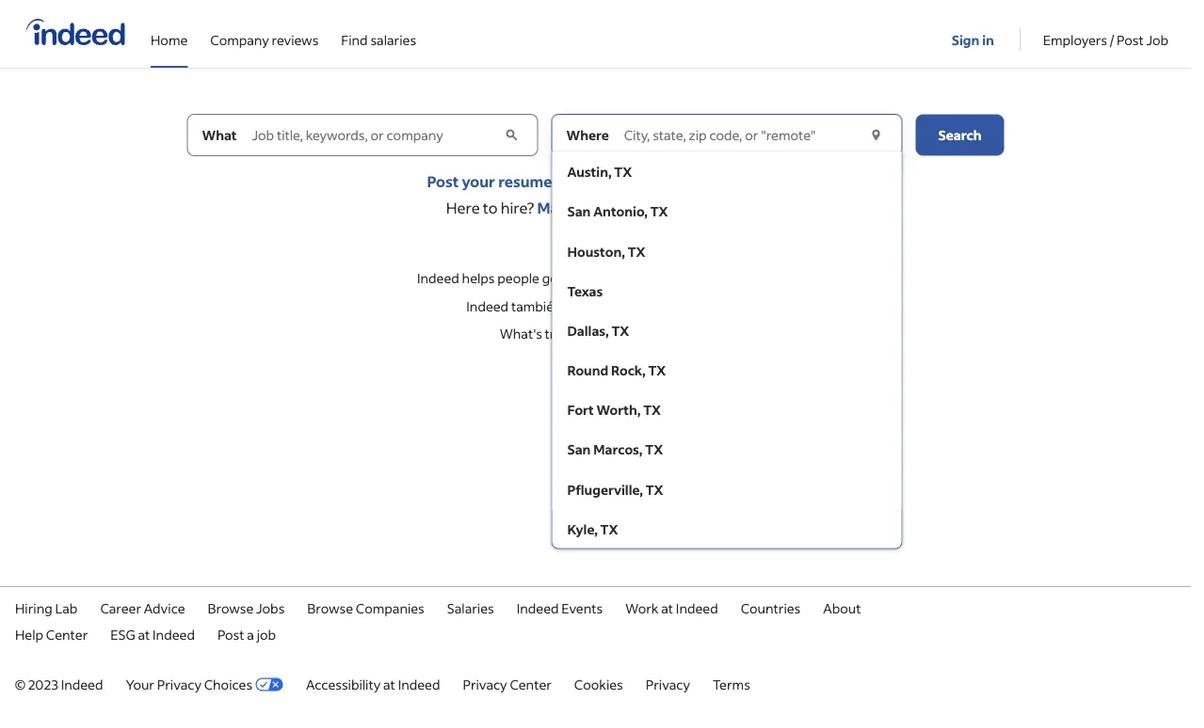 Task type: describe. For each thing, give the bounding box(es) containing it.
dallas,
[[567, 322, 609, 339]]

salaries link
[[447, 600, 494, 617]]

help center link
[[15, 626, 88, 643]]

fort
[[567, 402, 594, 419]]

million
[[645, 270, 686, 287]]

accessibility at indeed
[[306, 676, 440, 693]]

pflugerville,
[[567, 481, 643, 498]]

-
[[555, 171, 562, 191]]

match with candidates today link
[[537, 198, 745, 218]]

at for esg
[[138, 626, 150, 643]]

browse for browse jobs
[[208, 600, 254, 617]]

accessibility at indeed link
[[306, 676, 440, 693]]

indeed también está disponible en
[[466, 298, 677, 315]]

find
[[341, 31, 368, 48]]

work at indeed
[[625, 600, 718, 617]]

browse jobs
[[208, 600, 285, 617]]

indeed down advice
[[153, 626, 195, 643]]

indeed down helps
[[466, 298, 509, 315]]

seconds
[[691, 171, 749, 191]]

work
[[625, 600, 659, 617]]

post a job link
[[217, 626, 276, 643]]

marcos,
[[593, 441, 643, 458]]

tx right kyle,
[[600, 521, 618, 538]]

home link
[[151, 0, 188, 64]]

companies
[[356, 600, 425, 617]]

está
[[564, 298, 590, 315]]

tx right marcos,
[[645, 441, 663, 458]]

sign in
[[952, 31, 994, 48]]

browse for browse companies
[[307, 600, 353, 617]]

indeed left helps
[[417, 270, 459, 287]]

indeed right work
[[676, 600, 718, 617]]

reviews
[[272, 31, 319, 48]]

a inside post your resume - it only takes a few seconds here to hire? match with candidates today
[[651, 171, 659, 191]]

tx up '16'
[[628, 243, 646, 260]]

employers / post job
[[1043, 31, 1169, 48]]

What field
[[248, 114, 501, 156]]

search button
[[916, 114, 1004, 156]]

post for post your resume - it only takes a few seconds here to hire? match with candidates today
[[427, 171, 459, 191]]

round
[[567, 362, 609, 379]]

disponible
[[593, 298, 656, 315]]

post your resume - it only takes a few seconds here to hire? match with candidates today
[[427, 171, 749, 218]]

what
[[202, 127, 237, 144]]

texas
[[567, 283, 603, 300]]

post inside 'link'
[[1117, 31, 1144, 48]]

help
[[15, 626, 43, 643]]

san for san marcos, tx
[[567, 441, 591, 458]]

to
[[483, 198, 498, 218]]

main content containing post your resume
[[0, 114, 1191, 550]]

salaries
[[370, 31, 416, 48]]

about help center
[[15, 600, 861, 643]]

indeed right '2023'
[[61, 676, 103, 693]]

countries link
[[741, 600, 801, 617]]

1 privacy from the left
[[157, 676, 201, 693]]

austin, tx
[[567, 164, 632, 180]]

lab
[[55, 600, 78, 617]]

resume
[[498, 171, 552, 191]]

jobs:
[[565, 270, 594, 287]]

Where field
[[620, 114, 865, 156]]

clear image
[[502, 126, 522, 145]]

your
[[462, 171, 495, 191]]

hiring
[[15, 600, 52, 617]]

© 2023 indeed
[[15, 676, 103, 693]]

indeed inside "dropdown button"
[[619, 325, 661, 342]]

cookies link
[[574, 676, 623, 693]]

job
[[257, 626, 276, 643]]

houston, tx
[[567, 243, 646, 260]]

accessibility
[[306, 676, 381, 693]]

advice
[[144, 600, 185, 617]]

terms link
[[713, 676, 750, 693]]

esg at indeed
[[110, 626, 195, 643]]

what's trending on indeed button
[[498, 322, 694, 345]]

trending
[[545, 325, 598, 342]]

about
[[823, 600, 861, 617]]

indeed events
[[517, 600, 603, 617]]

sign
[[952, 31, 980, 48]]

employers
[[1043, 31, 1107, 48]]

center inside "about help center"
[[46, 626, 88, 643]]

16
[[629, 270, 642, 287]]

san marcos, tx
[[567, 441, 663, 458]]

your
[[126, 676, 154, 693]]

hire?
[[501, 198, 534, 218]]

company reviews
[[210, 31, 319, 48]]

people
[[498, 270, 540, 287]]

on
[[600, 325, 616, 342]]

privacy center link
[[463, 676, 552, 693]]

career advice
[[100, 600, 185, 617]]

houston,
[[567, 243, 625, 260]]

también
[[511, 298, 562, 315]]

takes
[[611, 171, 648, 191]]

at for work
[[661, 600, 673, 617]]

round rock, tx
[[567, 362, 666, 379]]

search
[[938, 127, 982, 144]]

over
[[596, 270, 626, 287]]

what's trending on indeed
[[500, 325, 661, 342]]

tx right worth,
[[643, 402, 661, 419]]

candidates
[[621, 198, 700, 218]]

work at indeed link
[[625, 600, 718, 617]]

indeed left events
[[517, 600, 559, 617]]

san antonio, tx
[[567, 203, 668, 220]]

antonio,
[[593, 203, 648, 220]]



Task type: locate. For each thing, give the bounding box(es) containing it.
match
[[537, 198, 582, 218]]

2 horizontal spatial post
[[1117, 31, 1144, 48]]

1 vertical spatial center
[[510, 676, 552, 693]]

a
[[651, 171, 659, 191], [247, 626, 254, 643]]

2 vertical spatial at
[[383, 676, 395, 693]]

san left marcos,
[[567, 441, 591, 458]]

stories
[[688, 270, 730, 287]]

jobs
[[256, 600, 285, 617]]

0 horizontal spatial at
[[138, 626, 150, 643]]

in
[[982, 31, 994, 48]]

1 horizontal spatial clear element
[[867, 126, 886, 145]]

tx
[[614, 164, 632, 180], [650, 203, 668, 220], [628, 243, 646, 260], [612, 322, 629, 339], [648, 362, 666, 379], [643, 402, 661, 419], [645, 441, 663, 458], [646, 481, 663, 498], [600, 521, 618, 538]]

dallas, tx
[[567, 322, 629, 339]]

none search field containing what
[[187, 114, 1004, 550]]

kyle,
[[567, 521, 598, 538]]

few
[[662, 171, 688, 191]]

clear image
[[867, 126, 886, 145]]

san down it
[[567, 203, 591, 220]]

privacy link
[[646, 676, 690, 693]]

0 horizontal spatial center
[[46, 626, 88, 643]]

0 horizontal spatial privacy
[[157, 676, 201, 693]]

it
[[565, 171, 574, 191]]

0 horizontal spatial a
[[247, 626, 254, 643]]

indeed
[[417, 270, 459, 287], [466, 298, 509, 315], [619, 325, 661, 342], [517, 600, 559, 617], [676, 600, 718, 617], [153, 626, 195, 643], [61, 676, 103, 693], [398, 676, 440, 693]]

suggestions list box
[[551, 152, 903, 550]]

tx right only
[[614, 164, 632, 180]]

2 browse from the left
[[307, 600, 353, 617]]

en
[[659, 298, 674, 315]]

2 privacy from the left
[[463, 676, 507, 693]]

post a job
[[217, 626, 276, 643]]

indeed helps people get jobs: over 16 million stories shared
[[417, 270, 774, 287]]

2 vertical spatial post
[[217, 626, 244, 643]]

clear element
[[502, 126, 522, 145], [867, 126, 886, 145]]

find salaries link
[[341, 0, 416, 64]]

1 vertical spatial san
[[567, 441, 591, 458]]

a left few
[[651, 171, 659, 191]]

0 horizontal spatial browse
[[208, 600, 254, 617]]

home
[[151, 31, 188, 48]]

salaries
[[447, 600, 494, 617]]

cookies
[[574, 676, 623, 693]]

1 browse from the left
[[208, 600, 254, 617]]

a left the job
[[247, 626, 254, 643]]

clear element for where
[[867, 126, 886, 145]]

privacy down salaries
[[463, 676, 507, 693]]

at right work
[[661, 600, 673, 617]]

browse companies
[[307, 600, 425, 617]]

/
[[1110, 31, 1114, 48]]

1 vertical spatial at
[[138, 626, 150, 643]]

fort worth, tx
[[567, 402, 661, 419]]

clear element up resume
[[502, 126, 522, 145]]

at for accessibility
[[383, 676, 395, 693]]

2 horizontal spatial privacy
[[646, 676, 690, 693]]

hiring lab
[[15, 600, 78, 617]]

2 horizontal spatial at
[[661, 600, 673, 617]]

tx down few
[[650, 203, 668, 220]]

2 san from the top
[[567, 441, 591, 458]]

san for san antonio, tx
[[567, 203, 591, 220]]

center down the lab
[[46, 626, 88, 643]]

1 horizontal spatial center
[[510, 676, 552, 693]]

find salaries
[[341, 31, 416, 48]]

1 horizontal spatial a
[[651, 171, 659, 191]]

over 16 million stories shared link
[[596, 270, 774, 288]]

choices
[[204, 676, 252, 693]]

esg
[[110, 626, 135, 643]]

post inside post your resume - it only takes a few seconds here to hire? match with candidates today
[[427, 171, 459, 191]]

post your resume link
[[427, 171, 552, 191]]

clear element left search button
[[867, 126, 886, 145]]

hiring lab link
[[15, 600, 78, 617]]

helps
[[462, 270, 495, 287]]

browse
[[208, 600, 254, 617], [307, 600, 353, 617]]

privacy right your
[[157, 676, 201, 693]]

1 vertical spatial post
[[427, 171, 459, 191]]

section containing indeed helps people get jobs:
[[0, 260, 1191, 325]]

0 horizontal spatial clear element
[[502, 126, 522, 145]]

1 horizontal spatial browse
[[307, 600, 353, 617]]

1 clear element from the left
[[502, 126, 522, 145]]

0 vertical spatial a
[[651, 171, 659, 191]]

here
[[446, 198, 480, 218]]

section
[[0, 260, 1191, 325]]

tx right rock,
[[648, 362, 666, 379]]

job
[[1146, 31, 1169, 48]]

post up here
[[427, 171, 459, 191]]

1 san from the top
[[567, 203, 591, 220]]

san
[[567, 203, 591, 220], [567, 441, 591, 458]]

privacy for privacy center
[[463, 676, 507, 693]]

at right the accessibility
[[383, 676, 395, 693]]

get
[[542, 270, 563, 287]]

center
[[46, 626, 88, 643], [510, 676, 552, 693]]

clear element for what
[[502, 126, 522, 145]]

0 vertical spatial at
[[661, 600, 673, 617]]

post down browse jobs link at the left of page
[[217, 626, 244, 643]]

company reviews link
[[210, 0, 319, 64]]

2 clear element from the left
[[867, 126, 886, 145]]

0 vertical spatial san
[[567, 203, 591, 220]]

tx right pflugerville, at bottom
[[646, 481, 663, 498]]

©
[[15, 676, 25, 693]]

your privacy choices link
[[126, 676, 283, 693]]

0 vertical spatial post
[[1117, 31, 1144, 48]]

pflugerville, tx
[[567, 481, 663, 498]]

company
[[210, 31, 269, 48]]

2023
[[28, 676, 58, 693]]

main content
[[0, 114, 1191, 550]]

0 horizontal spatial post
[[217, 626, 244, 643]]

center left cookies link
[[510, 676, 552, 693]]

terms
[[713, 676, 750, 693]]

1 horizontal spatial privacy
[[463, 676, 507, 693]]

kyle, tx
[[567, 521, 618, 538]]

1 vertical spatial a
[[247, 626, 254, 643]]

indeed down "about help center"
[[398, 676, 440, 693]]

what's
[[500, 325, 542, 342]]

1 horizontal spatial at
[[383, 676, 395, 693]]

events
[[562, 600, 603, 617]]

indeed down "disponible"
[[619, 325, 661, 342]]

browse right jobs
[[307, 600, 353, 617]]

where
[[566, 127, 609, 144]]

at right esg
[[138, 626, 150, 643]]

austin,
[[567, 164, 612, 180]]

None search field
[[187, 114, 1004, 550]]

0 vertical spatial center
[[46, 626, 88, 643]]

3 privacy from the left
[[646, 676, 690, 693]]

countries
[[741, 600, 801, 617]]

browse companies link
[[307, 600, 425, 617]]

1 horizontal spatial post
[[427, 171, 459, 191]]

only
[[577, 171, 608, 191]]

employers / post job link
[[1043, 0, 1169, 64]]

privacy for privacy link
[[646, 676, 690, 693]]

today
[[703, 198, 745, 218]]

career
[[100, 600, 141, 617]]

post for post a job
[[217, 626, 244, 643]]

browse up post a job
[[208, 600, 254, 617]]

esg at indeed link
[[110, 626, 195, 643]]

privacy left terms
[[646, 676, 690, 693]]

post right /
[[1117, 31, 1144, 48]]

tx down "disponible"
[[612, 322, 629, 339]]



Task type: vqa. For each thing, say whether or not it's contained in the screenshot.
"Clear what input" image
no



